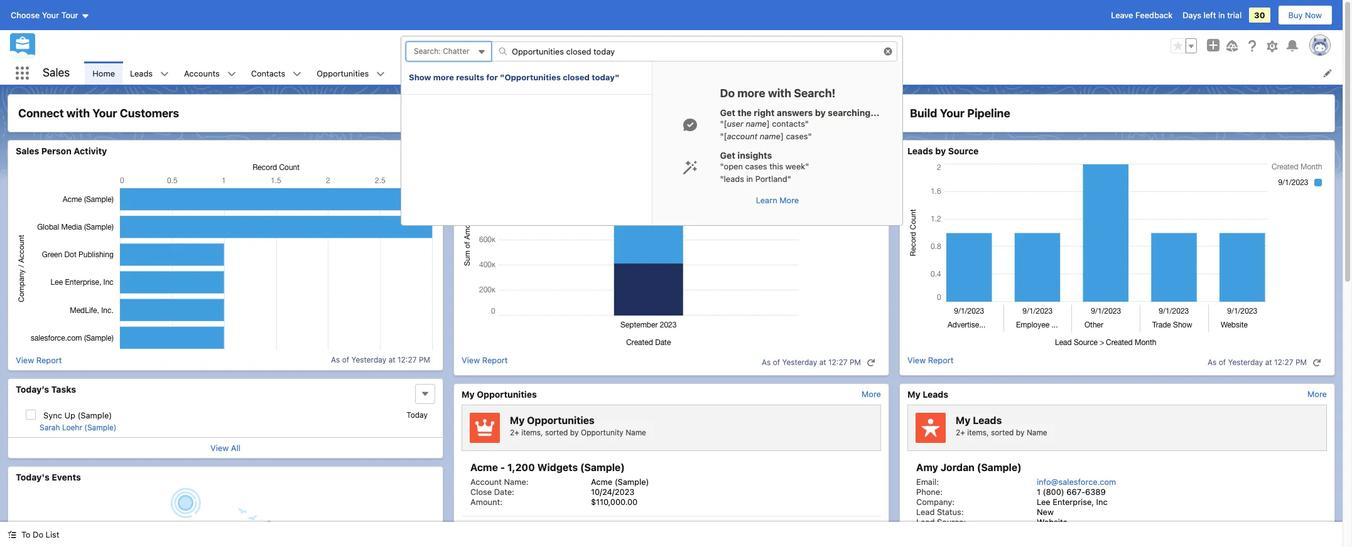 Task type: locate. For each thing, give the bounding box(es) containing it.
0 horizontal spatial as
[[331, 356, 340, 365]]

lead
[[917, 508, 935, 518], [917, 518, 935, 528]]

2 horizontal spatial as of yesterday at 12:​27 pm
[[1208, 358, 1307, 368]]

] down contacts"
[[781, 131, 784, 141]]

opportunities inside "link"
[[477, 389, 537, 400]]

your left tour
[[42, 10, 59, 20]]

view report link up my leads
[[908, 355, 954, 370]]

close
[[471, 487, 492, 498]]

1 vertical spatial in
[[747, 174, 753, 184]]

by left opportunity
[[570, 428, 579, 438]]

0 horizontal spatial view report link
[[16, 355, 62, 365]]

report up today's tasks
[[36, 355, 62, 365]]

1 vertical spatial "[
[[720, 131, 727, 141]]

1 vertical spatial get
[[720, 150, 736, 161]]

1 horizontal spatial more
[[1308, 389, 1327, 399]]

my opportunities
[[462, 389, 537, 400]]

(sample)
[[78, 411, 112, 421], [84, 423, 117, 433], [580, 462, 625, 474], [977, 462, 1022, 474], [615, 477, 649, 487]]

-
[[501, 462, 505, 474]]

2 view report from the left
[[462, 355, 508, 365]]

view
[[16, 355, 34, 365], [462, 355, 480, 365], [908, 355, 926, 365], [210, 443, 229, 453]]

2 horizontal spatial at
[[1266, 358, 1273, 368]]

today's events
[[16, 472, 81, 483]]

sync up (sample) link
[[43, 411, 112, 421]]

0 vertical spatial with
[[768, 87, 792, 100]]

"leads
[[720, 174, 744, 184]]

3 view report from the left
[[908, 355, 954, 365]]

(sample) up acme (sample)
[[580, 462, 625, 474]]

1 more link from the left
[[862, 389, 881, 399]]

lead down phone:
[[917, 508, 935, 518]]

12:​27 for my opportunities
[[829, 358, 848, 368]]

dashboards list item
[[511, 62, 588, 85]]

0 vertical spatial "[
[[720, 119, 727, 129]]

2 get from the top
[[720, 150, 736, 161]]

2 2+ from the left
[[956, 428, 965, 438]]

view report up my leads
[[908, 355, 954, 365]]

1 horizontal spatial sorted
[[991, 428, 1014, 438]]

] down right
[[767, 119, 770, 129]]

your for choose
[[42, 10, 59, 20]]

0 horizontal spatial view report
[[16, 355, 62, 365]]

0 horizontal spatial report
[[36, 355, 62, 365]]

0 horizontal spatial sorted
[[545, 428, 568, 438]]

text default image inside to do list button
[[8, 531, 16, 540]]

1 vertical spatial acme
[[591, 477, 613, 487]]

up
[[64, 411, 75, 421]]

3 view report link from the left
[[908, 355, 954, 370]]

your for build
[[940, 107, 965, 120]]

0 horizontal spatial as of yesterday at 12:​27 pm
[[331, 356, 430, 365]]

"[
[[720, 119, 727, 129], [720, 131, 727, 141]]

1 horizontal spatial as of yesterday at 12:​27 pm
[[762, 358, 861, 368]]

name inside the my opportunities 2+ items, sorted by opportunity name
[[626, 428, 646, 438]]

2+ inside the my opportunities 2+ items, sorted by opportunity name
[[510, 428, 519, 438]]

with right connect
[[66, 107, 90, 120]]

leads
[[130, 68, 153, 78], [908, 146, 934, 156], [923, 389, 949, 400], [973, 415, 1002, 426]]

today
[[407, 411, 428, 420]]

0 vertical spatial sales
[[43, 66, 70, 79]]

(sample) down sync up (sample) link
[[84, 423, 117, 433]]

more for with
[[738, 87, 766, 100]]

show
[[409, 72, 431, 82]]

sales up connect
[[43, 66, 70, 79]]

1 horizontal spatial yesterday
[[782, 358, 817, 368]]

2 horizontal spatial your
[[940, 107, 965, 120]]

yesterday for acme - 1,200 widgets (sample)
[[782, 358, 817, 368]]

my leads link
[[908, 389, 949, 400]]

1 horizontal spatial your
[[92, 107, 117, 120]]

items, inside the my opportunities 2+ items, sorted by opportunity name
[[522, 428, 543, 438]]

1 horizontal spatial pm
[[850, 358, 861, 368]]

2 horizontal spatial 12:​27
[[1275, 358, 1294, 368]]

1 horizontal spatial sales
[[43, 66, 70, 79]]

0 horizontal spatial more link
[[862, 389, 881, 399]]

name up 1
[[1027, 428, 1048, 438]]

acme up '$110,000.00'
[[591, 477, 613, 487]]

2+ inside my leads 2+ items, sorted by name
[[956, 428, 965, 438]]

do inside button
[[33, 530, 43, 540]]

0 horizontal spatial items,
[[522, 428, 543, 438]]

my inside my leads 2+ items, sorted by name
[[956, 415, 971, 426]]

do right to
[[33, 530, 43, 540]]

1 horizontal spatial view report
[[462, 355, 508, 365]]

"[ up account
[[720, 119, 727, 129]]

0 horizontal spatial sales
[[16, 146, 39, 156]]

1 horizontal spatial acme
[[591, 477, 613, 487]]

sorted
[[545, 428, 568, 438], [991, 428, 1014, 438]]

of for amy jordan (sample)
[[1219, 358, 1226, 368]]

0 vertical spatial do
[[720, 87, 735, 100]]

do
[[720, 87, 735, 100], [33, 530, 43, 540]]

get up "open on the top right
[[720, 150, 736, 161]]

view report link up today's
[[16, 355, 62, 365]]

items, up amy jordan (sample)
[[968, 428, 989, 438]]

1 horizontal spatial of
[[773, 358, 780, 368]]

1 vertical spatial do
[[33, 530, 43, 540]]

0 vertical spatial ]
[[767, 119, 770, 129]]

by up amy jordan (sample)
[[1016, 428, 1025, 438]]

pm
[[419, 356, 430, 365], [850, 358, 861, 368], [1296, 358, 1307, 368]]

sorted up amy jordan (sample)
[[991, 428, 1014, 438]]

2 horizontal spatial as
[[1208, 358, 1217, 368]]

lee
[[1037, 498, 1051, 508]]

2 name from the left
[[1027, 428, 1048, 438]]

group
[[1171, 38, 1197, 53]]

view left all on the left bottom of the page
[[210, 443, 229, 453]]

by inside my leads 2+ items, sorted by name
[[1016, 428, 1025, 438]]

0 horizontal spatial 12:​27
[[398, 356, 417, 365]]

1 more from the left
[[862, 389, 881, 399]]

view report link up my opportunities
[[462, 355, 508, 370]]

1 horizontal spatial more
[[738, 87, 766, 100]]

2+
[[510, 428, 519, 438], [956, 428, 965, 438]]

2 more link from the left
[[1308, 389, 1327, 399]]

1 horizontal spatial 12:​27
[[829, 358, 848, 368]]

my inside the my opportunities 2+ items, sorted by opportunity name
[[510, 415, 525, 426]]

(sample) up sarah loehr (sample) "link"
[[78, 411, 112, 421]]

leads list item
[[123, 62, 177, 85]]

view all link
[[210, 443, 241, 453]]

at for amy
[[1266, 358, 1273, 368]]

your right build
[[940, 107, 965, 120]]

connect with your customers
[[18, 107, 179, 120]]

1 horizontal spatial name
[[1027, 428, 1048, 438]]

accounts link
[[177, 62, 227, 85]]

by down search!
[[815, 107, 826, 118]]

contacts list item
[[244, 62, 309, 85]]

sorted up widgets
[[545, 428, 568, 438]]

to
[[21, 530, 30, 540]]

at
[[389, 356, 396, 365], [820, 358, 826, 368], [1266, 358, 1273, 368]]

pm for my leads
[[1296, 358, 1307, 368]]

sorted inside my leads 2+ items, sorted by name
[[991, 428, 1014, 438]]

more up the
[[738, 87, 766, 100]]

0 horizontal spatial with
[[66, 107, 90, 120]]

3 report from the left
[[928, 355, 954, 365]]

1 "[ from the top
[[720, 119, 727, 129]]

2 lead from the top
[[917, 518, 935, 528]]

as for acme
[[762, 358, 771, 368]]

build your pipeline
[[910, 107, 1011, 120]]

answers
[[777, 107, 813, 118]]

calendar
[[400, 68, 434, 78]]

sales
[[43, 66, 70, 79], [16, 146, 39, 156]]

1 report from the left
[[36, 355, 62, 365]]

1,200
[[508, 462, 535, 474]]

2 horizontal spatial view report
[[908, 355, 954, 365]]

1 sorted from the left
[[545, 428, 568, 438]]

1 horizontal spatial 2+
[[956, 428, 965, 438]]

1 get from the top
[[720, 107, 736, 118]]

(sample) right jordan
[[977, 462, 1022, 474]]

get up user
[[720, 107, 736, 118]]

2 vertical spatial opportunities
[[527, 415, 595, 426]]

opportunity
[[581, 428, 624, 438]]

in down cases
[[747, 174, 753, 184]]

name down right
[[746, 119, 767, 129]]

connect
[[18, 107, 64, 120]]

1 lead from the top
[[917, 508, 935, 518]]

view for view report link corresponding to build your pipeline
[[908, 355, 926, 365]]

in inside get insights "open cases this week" "leads in portland"
[[747, 174, 753, 184]]

1 view report from the left
[[16, 355, 62, 365]]

2 horizontal spatial view report link
[[908, 355, 954, 370]]

view up my opportunities
[[462, 355, 480, 365]]

trial
[[1228, 10, 1242, 20]]

tasks
[[51, 384, 76, 395]]

email:
[[917, 477, 939, 487]]

0 horizontal spatial acme
[[471, 462, 498, 474]]

loehr
[[62, 423, 82, 433]]

0 horizontal spatial more
[[433, 72, 454, 82]]

2 view report link from the left
[[462, 355, 508, 370]]

get insights "open cases this week" "leads in portland"
[[720, 150, 809, 184]]

lead for lead source:
[[917, 518, 935, 528]]

name down contacts"
[[760, 131, 781, 141]]

name
[[746, 119, 767, 129], [760, 131, 781, 141]]

1 vertical spatial with
[[66, 107, 90, 120]]

12:​27
[[398, 356, 417, 365], [829, 358, 848, 368], [1275, 358, 1294, 368]]

your inside dropdown button
[[42, 10, 59, 20]]

2+ up jordan
[[956, 428, 965, 438]]

2 horizontal spatial report
[[928, 355, 954, 365]]

1 view report link from the left
[[16, 355, 62, 365]]

sorted inside the my opportunities 2+ items, sorted by opportunity name
[[545, 428, 568, 438]]

yesterday
[[351, 356, 387, 365], [782, 358, 817, 368], [1228, 358, 1264, 368]]

insights
[[738, 150, 772, 161]]

text default image
[[160, 70, 169, 78], [227, 70, 236, 78], [683, 117, 698, 133], [867, 359, 876, 367]]

calendar link
[[393, 62, 442, 85]]

view report
[[16, 355, 62, 365], [462, 355, 508, 365], [908, 355, 954, 365]]

1 name from the left
[[626, 428, 646, 438]]

1 horizontal spatial report
[[482, 355, 508, 365]]

10/24/2023
[[591, 487, 635, 498]]

my leads
[[908, 389, 949, 400]]

0 vertical spatial get
[[720, 107, 736, 118]]

2 more from the left
[[1308, 389, 1327, 399]]

items, up 1,200
[[522, 428, 543, 438]]

0 horizontal spatial your
[[42, 10, 59, 20]]

with up answers
[[768, 87, 792, 100]]

in right left
[[1219, 10, 1225, 20]]

text default image
[[293, 70, 302, 78], [376, 70, 385, 78], [683, 160, 698, 175], [1313, 359, 1322, 367], [8, 531, 16, 540]]

view for second view report link from the right
[[462, 355, 480, 365]]

report up my leads
[[928, 355, 954, 365]]

lead source:
[[917, 518, 966, 528]]

view report up today's
[[16, 355, 62, 365]]

report up my opportunities
[[482, 355, 508, 365]]

items, for opportunities
[[522, 428, 543, 438]]

0 horizontal spatial do
[[33, 530, 43, 540]]

1 horizontal spatial items,
[[968, 428, 989, 438]]

now
[[1305, 10, 1322, 20]]

2 horizontal spatial pm
[[1296, 358, 1307, 368]]

"[ down user
[[720, 131, 727, 141]]

1 vertical spatial more
[[738, 87, 766, 100]]

1 vertical spatial sales
[[16, 146, 39, 156]]

sales left the person
[[16, 146, 39, 156]]

0 horizontal spatial in
[[747, 174, 753, 184]]

sync
[[43, 411, 62, 421]]

view up today's
[[16, 355, 34, 365]]

view up my leads
[[908, 355, 926, 365]]

amount:
[[471, 498, 503, 508]]

0 horizontal spatial name
[[626, 428, 646, 438]]

0 vertical spatial more
[[433, 72, 454, 82]]

1 horizontal spatial as
[[762, 358, 771, 368]]

more
[[433, 72, 454, 82], [738, 87, 766, 100]]

1 items, from the left
[[522, 428, 543, 438]]

0 vertical spatial in
[[1219, 10, 1225, 20]]

choose your tour button
[[10, 5, 90, 25]]

1 2+ from the left
[[510, 428, 519, 438]]

search... button
[[526, 36, 778, 56]]

amy
[[917, 462, 939, 474]]

of
[[342, 356, 349, 365], [773, 358, 780, 368], [1219, 358, 1226, 368]]

acme up the account
[[471, 462, 498, 474]]

view report for connect
[[16, 355, 62, 365]]

0 horizontal spatial pm
[[419, 356, 430, 365]]

2 sorted from the left
[[991, 428, 1014, 438]]

1 horizontal spatial at
[[820, 358, 826, 368]]

0 vertical spatial acme
[[471, 462, 498, 474]]

buy now
[[1289, 10, 1322, 20]]

week"
[[786, 161, 809, 172]]

of for acme - 1,200 widgets (sample)
[[773, 358, 780, 368]]

1 horizontal spatial view report link
[[462, 355, 508, 370]]

1 horizontal spatial ]
[[781, 131, 784, 141]]

more right show
[[433, 72, 454, 82]]

sync up (sample) sarah loehr (sample)
[[40, 411, 117, 433]]

0 horizontal spatial more
[[862, 389, 881, 399]]

1 horizontal spatial more link
[[1308, 389, 1327, 399]]

2 items, from the left
[[968, 428, 989, 438]]

2+ for my leads
[[956, 428, 965, 438]]

opportunities inside the my opportunities 2+ items, sorted by opportunity name
[[527, 415, 595, 426]]

items, inside my leads 2+ items, sorted by name
[[968, 428, 989, 438]]

my inside "link"
[[462, 389, 475, 400]]

2 horizontal spatial of
[[1219, 358, 1226, 368]]

667-
[[1067, 487, 1086, 498]]

list
[[85, 62, 1343, 85]]

1 vertical spatial opportunities
[[477, 389, 537, 400]]

leads inside list item
[[130, 68, 153, 78]]

account name:
[[471, 477, 529, 487]]

at for acme
[[820, 358, 826, 368]]

lead down company:
[[917, 518, 935, 528]]

list
[[46, 530, 59, 540]]

get inside get insights "open cases this week" "leads in portland"
[[720, 150, 736, 161]]

amy jordan (sample)
[[917, 462, 1022, 474]]

1 horizontal spatial in
[[1219, 10, 1225, 20]]

enterprise,
[[1053, 498, 1094, 508]]

get inside get the right answers by searching... "[ user name ] contacts" "[ account name ] cases"
[[720, 107, 736, 118]]

leads inside my leads 2+ items, sorted by name
[[973, 415, 1002, 426]]

today's
[[16, 384, 49, 395]]

None text field
[[406, 41, 492, 62]]

as of yesterday at 12:​27 pm for acme - 1,200 widgets (sample)
[[762, 358, 861, 368]]

30
[[1255, 10, 1266, 20]]

0 vertical spatial opportunities
[[317, 68, 369, 78]]

your down home link
[[92, 107, 117, 120]]

to do list
[[21, 530, 59, 540]]

2+ up 1,200
[[510, 428, 519, 438]]

0 horizontal spatial 2+
[[510, 428, 519, 438]]

dashboards
[[518, 68, 564, 78]]

name right opportunity
[[626, 428, 646, 438]]

activity
[[74, 146, 107, 156]]

person
[[41, 146, 72, 156]]

view report up my opportunities
[[462, 355, 508, 365]]

my for my opportunities
[[462, 389, 475, 400]]

2 horizontal spatial yesterday
[[1228, 358, 1264, 368]]

do up user
[[720, 87, 735, 100]]



Task type: vqa. For each thing, say whether or not it's contained in the screenshot.
"Account" in ACCOUNT OWNER ALIAS "button"
no



Task type: describe. For each thing, give the bounding box(es) containing it.
1 vertical spatial ]
[[781, 131, 784, 141]]

get for get insights
[[720, 150, 736, 161]]

by inside get the right answers by searching... "[ user name ] contacts" "[ account name ] cases"
[[815, 107, 826, 118]]

1 horizontal spatial do
[[720, 87, 735, 100]]

forecasts link
[[458, 62, 511, 85]]

source:
[[937, 518, 966, 528]]

Search... search field
[[491, 41, 898, 62]]

name:
[[504, 477, 529, 487]]

leave feedback link
[[1111, 10, 1173, 20]]

choose
[[11, 10, 40, 20]]

build
[[910, 107, 938, 120]]

items, for leads
[[968, 428, 989, 438]]

list containing home
[[85, 62, 1343, 85]]

get for get the right answers by searching...
[[720, 107, 736, 118]]

sorted for leads
[[991, 428, 1014, 438]]

phone:
[[917, 487, 943, 498]]

contacts link
[[244, 62, 293, 85]]

leave feedback
[[1111, 10, 1173, 20]]

leave
[[1111, 10, 1134, 20]]

leads link
[[123, 62, 160, 85]]

date:
[[494, 487, 514, 498]]

accounts
[[184, 68, 220, 78]]

right
[[754, 107, 775, 118]]

home link
[[85, 62, 123, 85]]

text default image inside the opportunities list item
[[376, 70, 385, 78]]

my for my leads
[[908, 389, 921, 400]]

sales person activity
[[16, 146, 107, 156]]

(800)
[[1043, 487, 1065, 498]]

show more results for "opportunities closed today"
[[409, 72, 620, 82]]

sales for sales
[[43, 66, 70, 79]]

2 report from the left
[[482, 355, 508, 365]]

company:
[[917, 498, 955, 508]]

choose your tour
[[11, 10, 78, 20]]

today"
[[592, 72, 620, 82]]

0 horizontal spatial of
[[342, 356, 349, 365]]

my opportunities link
[[462, 389, 537, 400]]

customers
[[120, 107, 179, 120]]

calendar list item
[[393, 62, 458, 85]]

days left in trial
[[1183, 10, 1242, 20]]

more link for amy jordan (sample)
[[1308, 389, 1327, 399]]

opportunities list item
[[309, 62, 393, 85]]

0 vertical spatial name
[[746, 119, 767, 129]]

view for connect with your customers view report link
[[16, 355, 34, 365]]

sarah loehr (sample) link
[[40, 423, 117, 433]]

search!
[[794, 87, 836, 100]]

opportunities for my opportunities 2+ items, sorted by opportunity name
[[527, 415, 595, 426]]

view report link for connect with your customers
[[16, 355, 62, 365]]

report for connect
[[36, 355, 62, 365]]

lee enterprise, inc
[[1037, 498, 1108, 508]]

widgets
[[537, 462, 578, 474]]

sorted for opportunities
[[545, 428, 568, 438]]

1 horizontal spatial with
[[768, 87, 792, 100]]

"open
[[720, 161, 743, 172]]

opportunities link
[[309, 62, 376, 85]]

more for acme - 1,200 widgets (sample)
[[862, 389, 881, 399]]

portland"
[[756, 174, 791, 184]]

do more with search!
[[720, 87, 836, 100]]

acme for acme (sample)
[[591, 477, 613, 487]]

feedback
[[1136, 10, 1173, 20]]

left
[[1204, 10, 1216, 20]]

this
[[770, 161, 784, 172]]

status:
[[937, 508, 964, 518]]

6389
[[1086, 487, 1106, 498]]

pipeline
[[968, 107, 1011, 120]]

days
[[1183, 10, 1202, 20]]

results
[[456, 72, 484, 82]]

opportunities inside list item
[[317, 68, 369, 78]]

the
[[738, 107, 752, 118]]

my for my leads 2+ items, sorted by name
[[956, 415, 971, 426]]

account
[[727, 131, 758, 141]]

yesterday for amy jordan (sample)
[[1228, 358, 1264, 368]]

buy now button
[[1278, 5, 1333, 25]]

contacts"
[[772, 119, 809, 129]]

more link for acme - 1,200 widgets (sample)
[[862, 389, 881, 399]]

2+ for my opportunities
[[510, 428, 519, 438]]

sarah
[[40, 423, 60, 433]]

as of yesterday at 12:​27 pm for amy jordan (sample)
[[1208, 358, 1307, 368]]

view report link for build your pipeline
[[908, 355, 954, 370]]

acme for acme - 1,200 widgets (sample)
[[471, 462, 498, 474]]

1
[[1037, 487, 1041, 498]]

closed
[[563, 72, 590, 82]]

12:​27 for my leads
[[1275, 358, 1294, 368]]

opportunities for my opportunities
[[477, 389, 537, 400]]

jordan
[[941, 462, 975, 474]]

2 "[ from the top
[[720, 131, 727, 141]]

name inside my leads 2+ items, sorted by name
[[1027, 428, 1048, 438]]

report for build
[[928, 355, 954, 365]]

reports link
[[588, 62, 632, 85]]

by inside the my opportunities 2+ items, sorted by opportunity name
[[570, 428, 579, 438]]

acme - 1,200 widgets (sample)
[[471, 462, 625, 474]]

view report for build
[[908, 355, 954, 365]]

text default image inside 'accounts' list item
[[227, 70, 236, 78]]

1 (800) 667-6389
[[1037, 487, 1106, 498]]

my leads 2+ items, sorted by name
[[956, 415, 1048, 438]]

(sample) up '$110,000.00'
[[615, 477, 649, 487]]

to do list button
[[0, 523, 67, 548]]

by left source on the right top
[[936, 146, 946, 156]]

info@salesforce.com
[[1037, 477, 1117, 487]]

searching...
[[828, 107, 880, 118]]

for
[[486, 72, 498, 82]]

my for my opportunities 2+ items, sorted by opportunity name
[[510, 415, 525, 426]]

text default image inside contacts list item
[[293, 70, 302, 78]]

0 horizontal spatial at
[[389, 356, 396, 365]]

text default image inside 'leads' list item
[[160, 70, 169, 78]]

pm for my opportunities
[[850, 358, 861, 368]]

user
[[727, 119, 744, 129]]

events
[[52, 472, 81, 483]]

acme (sample)
[[591, 477, 649, 487]]

buy
[[1289, 10, 1303, 20]]

as for amy
[[1208, 358, 1217, 368]]

0 horizontal spatial ]
[[767, 119, 770, 129]]

dashboards link
[[511, 62, 571, 85]]

1 vertical spatial name
[[760, 131, 781, 141]]

cases"
[[786, 131, 812, 141]]

today's tasks
[[16, 384, 76, 395]]

more for results
[[433, 72, 454, 82]]

sales for sales person activity
[[16, 146, 39, 156]]

forecasts
[[466, 68, 503, 78]]

lead for lead status:
[[917, 508, 935, 518]]

tour
[[61, 10, 78, 20]]

new
[[1037, 508, 1054, 518]]

more for amy jordan (sample)
[[1308, 389, 1327, 399]]

accounts list item
[[177, 62, 244, 85]]

cases
[[745, 161, 767, 172]]

0 horizontal spatial yesterday
[[351, 356, 387, 365]]

search...
[[551, 41, 585, 51]]

contacts
[[251, 68, 285, 78]]



